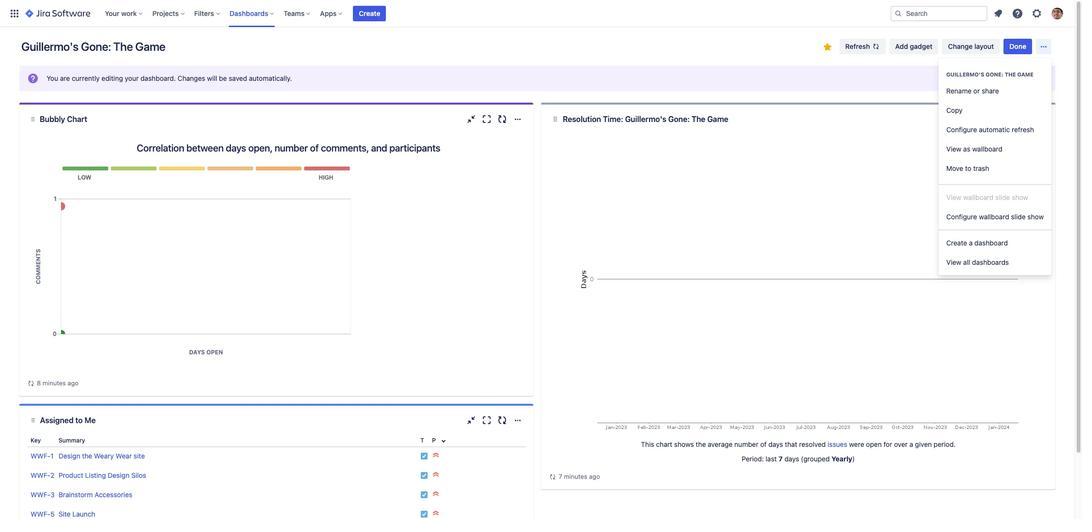 Task type: locate. For each thing, give the bounding box(es) containing it.
product listing design silos link
[[59, 472, 146, 480]]

dashboards button
[[227, 6, 278, 21]]

view left all
[[946, 258, 961, 267]]

view as wallboard link
[[939, 140, 1052, 159]]

1 vertical spatial number
[[734, 441, 758, 449]]

1 vertical spatial minutes
[[564, 473, 587, 481]]

the
[[113, 40, 133, 53], [1005, 71, 1016, 78], [692, 115, 705, 124]]

guillermo's gone: the game up currently
[[21, 40, 165, 53]]

0 vertical spatial highest image
[[432, 471, 440, 479]]

1 vertical spatial highest image
[[432, 491, 440, 498]]

0 vertical spatial gone:
[[81, 40, 111, 53]]

an arrow curved in a circular way on the button that refreshes the dashboard image
[[27, 380, 35, 388], [549, 473, 557, 481]]

design down summary
[[59, 452, 80, 461]]

banner containing your work
[[0, 0, 1075, 27]]

a
[[969, 239, 973, 247], [909, 441, 913, 449]]

create right apps "dropdown button"
[[359, 9, 380, 17]]

(grouped
[[801, 455, 830, 463]]

1 vertical spatial of
[[760, 441, 767, 449]]

to left me
[[75, 416, 83, 425]]

2 vertical spatial wallboard
[[979, 213, 1009, 221]]

dashboards
[[972, 258, 1009, 267]]

1 vertical spatial to
[[75, 416, 83, 425]]

a right the over in the bottom right of the page
[[909, 441, 913, 449]]

7
[[779, 455, 783, 463], [559, 473, 562, 481]]

2 configure from the top
[[946, 213, 977, 221]]

summary
[[59, 437, 85, 445]]

0 vertical spatial number
[[275, 143, 308, 154]]

open
[[866, 441, 882, 449]]

1 horizontal spatial the
[[696, 441, 706, 449]]

1 view from the top
[[946, 145, 961, 153]]

view wallboard slide show
[[946, 193, 1028, 202]]

over
[[894, 441, 908, 449]]

a inside button
[[969, 239, 973, 247]]

highest image for brainstorm accessories
[[432, 491, 440, 498]]

1 horizontal spatial a
[[969, 239, 973, 247]]

site
[[59, 510, 71, 519]]

key
[[31, 437, 41, 445]]

me
[[85, 416, 96, 425]]

view left as
[[946, 145, 961, 153]]

to for trash
[[965, 164, 971, 173]]

1 vertical spatial highest image
[[432, 510, 440, 518]]

will
[[207, 74, 217, 82]]

1 group from the top
[[939, 184, 1052, 230]]

0 vertical spatial to
[[965, 164, 971, 173]]

number
[[275, 143, 308, 154], [734, 441, 758, 449]]

menu containing rename or share
[[939, 58, 1052, 275]]

period.
[[934, 441, 956, 449]]

of up last
[[760, 441, 767, 449]]

2 horizontal spatial game
[[1017, 71, 1033, 78]]

0 horizontal spatial number
[[275, 143, 308, 154]]

slide inside button
[[1011, 213, 1026, 221]]

the right shows
[[696, 441, 706, 449]]

refresh button
[[839, 39, 886, 54]]

an arrow curved in a circular way on the button that refreshes the dashboard image left the 8
[[27, 380, 35, 388]]

to
[[965, 164, 971, 173], [75, 416, 83, 425]]

create inside button
[[946, 239, 967, 247]]

2 group from the top
[[939, 230, 1052, 275]]

1 vertical spatial ago
[[589, 473, 600, 481]]

1 vertical spatial days
[[768, 441, 783, 449]]

a up all
[[969, 239, 973, 247]]

create for create a dashboard
[[946, 239, 967, 247]]

1 vertical spatial game
[[1017, 71, 1033, 78]]

0 horizontal spatial to
[[75, 416, 83, 425]]

more actions for bubbly chart gadget image
[[512, 113, 524, 125]]

guillermo's gone: the game inside guillermo's gone: the game group
[[946, 71, 1033, 78]]

wwf- down wwf-3 link
[[31, 510, 50, 519]]

participants
[[389, 143, 440, 154]]

1 vertical spatial task image
[[420, 511, 428, 519]]

create up all
[[946, 239, 967, 247]]

1 horizontal spatial number
[[734, 441, 758, 449]]

a inside region
[[909, 441, 913, 449]]

0 vertical spatial slide
[[995, 193, 1010, 202]]

yearly
[[832, 455, 852, 463]]

settings image
[[1031, 8, 1043, 19]]

5
[[50, 510, 55, 519]]

jira software image
[[25, 8, 90, 19], [25, 8, 90, 19]]

0 vertical spatial highest image
[[432, 452, 440, 460]]

1 vertical spatial a
[[909, 441, 913, 449]]

3 view from the top
[[946, 258, 961, 267]]

apps button
[[317, 6, 346, 21]]

currently
[[72, 74, 100, 82]]

view inside view wallboard slide show link
[[946, 193, 961, 202]]

1 task image from the top
[[420, 492, 428, 499]]

guillermo's
[[21, 40, 79, 53], [946, 71, 984, 78], [625, 115, 666, 124]]

wwf- down key
[[31, 452, 50, 461]]

wallboard up configure wallboard slide show
[[963, 193, 994, 202]]

resolution time: guillermo's gone: the game region
[[549, 134, 1048, 482]]

issues link
[[828, 441, 847, 449]]

4 wwf- from the top
[[31, 510, 50, 519]]

create a dashboard
[[946, 239, 1008, 247]]

ago inside "bubbly chart" region
[[68, 380, 79, 387]]

minimize bubbly chart image
[[466, 113, 477, 125]]

to left trash
[[965, 164, 971, 173]]

1 vertical spatial show
[[1027, 213, 1044, 221]]

0 vertical spatial a
[[969, 239, 973, 247]]

wwf- for 1
[[31, 452, 50, 461]]

highest image for product listing design silos
[[432, 471, 440, 479]]

1 horizontal spatial slide
[[1011, 213, 1026, 221]]

an arrow curved in a circular way on the button that refreshes the dashboard image inside "bubbly chart" region
[[27, 380, 35, 388]]

create inside button
[[359, 9, 380, 17]]

t
[[420, 437, 424, 445]]

1 horizontal spatial guillermo's gone: the game
[[946, 71, 1033, 78]]

configure wallboard slide show button
[[939, 207, 1052, 227]]

2 task image from the top
[[420, 472, 428, 480]]

filters
[[194, 9, 214, 17]]

wwf- down wwf-1 link
[[31, 472, 50, 480]]

all
[[963, 258, 970, 267]]

number up period:
[[734, 441, 758, 449]]

gadget
[[910, 42, 932, 50]]

2 highest image from the top
[[432, 491, 440, 498]]

show up configure wallboard slide show
[[1012, 193, 1028, 202]]

0 vertical spatial configure
[[946, 126, 977, 134]]

ago inside 'resolution time: guillermo's gone: the game' region
[[589, 473, 600, 481]]

1 vertical spatial guillermo's
[[946, 71, 984, 78]]

design
[[59, 452, 80, 461], [108, 472, 129, 480]]

0 vertical spatial guillermo's gone: the game
[[21, 40, 165, 53]]

wwf-5 link
[[31, 510, 55, 519]]

resolved
[[799, 441, 826, 449]]

1 horizontal spatial an arrow curved in a circular way on the button that refreshes the dashboard image
[[549, 473, 557, 481]]

1 horizontal spatial gone:
[[668, 115, 690, 124]]

configure inside guillermo's gone: the game group
[[946, 126, 977, 134]]

0 vertical spatial show
[[1012, 193, 1028, 202]]

of left comments,
[[310, 143, 319, 154]]

weary
[[94, 452, 114, 461]]

2
[[50, 472, 55, 480]]

1 vertical spatial configure
[[946, 213, 977, 221]]

your
[[105, 9, 119, 17]]

gone: inside group
[[986, 71, 1003, 78]]

0 vertical spatial task image
[[420, 492, 428, 499]]

menu
[[939, 58, 1052, 275]]

wallboard for configure
[[979, 213, 1009, 221]]

0 horizontal spatial of
[[310, 143, 319, 154]]

0 horizontal spatial guillermo's
[[21, 40, 79, 53]]

1 highest image from the top
[[432, 471, 440, 479]]

0 vertical spatial minutes
[[43, 380, 66, 387]]

the inside group
[[1005, 71, 1016, 78]]

wallboard down the 'configure automatic refresh' at the top right of the page
[[972, 145, 1002, 153]]

dashboard
[[974, 239, 1008, 247]]

site
[[134, 452, 145, 461]]

assigned
[[40, 416, 73, 425]]

2 horizontal spatial the
[[1005, 71, 1016, 78]]

1 vertical spatial view
[[946, 193, 961, 202]]

1 vertical spatial task image
[[420, 472, 428, 480]]

highest image
[[432, 452, 440, 460], [432, 491, 440, 498]]

wwf- down wwf-2 link
[[31, 491, 50, 499]]

0 vertical spatial game
[[135, 40, 165, 53]]

task image
[[420, 492, 428, 499], [420, 511, 428, 519]]

design the weary wear site
[[59, 452, 145, 461]]

minutes for resolution
[[564, 473, 587, 481]]

view for view wallboard slide show
[[946, 193, 961, 202]]

the
[[696, 441, 706, 449], [82, 452, 92, 461]]

0 vertical spatial create
[[359, 9, 380, 17]]

configure inside group
[[946, 213, 977, 221]]

design up accessories
[[108, 472, 129, 480]]

1 vertical spatial gone:
[[986, 71, 1003, 78]]

1 vertical spatial guillermo's gone: the game
[[946, 71, 1033, 78]]

1 horizontal spatial minutes
[[564, 473, 587, 481]]

1 vertical spatial the
[[82, 452, 92, 461]]

0 vertical spatial wallboard
[[972, 145, 1002, 153]]

your
[[125, 74, 139, 82]]

given
[[915, 441, 932, 449]]

and
[[371, 143, 387, 154]]

2 task image from the top
[[420, 511, 428, 519]]

1 horizontal spatial game
[[707, 115, 728, 124]]

2 vertical spatial view
[[946, 258, 961, 267]]

help image
[[1012, 8, 1023, 19]]

0 vertical spatial guillermo's
[[21, 40, 79, 53]]

an arrow curved in a circular way on the button that refreshes the dashboard image left 7 minutes ago
[[549, 473, 557, 481]]

minutes
[[43, 380, 66, 387], [564, 473, 587, 481]]

2 wwf- from the top
[[31, 472, 50, 480]]

1 configure from the top
[[946, 126, 977, 134]]

your work button
[[102, 6, 147, 21]]

wallboard down view wallboard slide show link
[[979, 213, 1009, 221]]

banner
[[0, 0, 1075, 27]]

1 vertical spatial wallboard
[[963, 193, 994, 202]]

0 vertical spatial the
[[696, 441, 706, 449]]

0 horizontal spatial slide
[[995, 193, 1010, 202]]

notifications image
[[992, 8, 1004, 19]]

minimize assigned to me image
[[466, 415, 477, 427]]

task image
[[420, 453, 428, 461], [420, 472, 428, 480]]

refresh
[[845, 42, 870, 50]]

resolution time: guillermo's gone: the game
[[563, 115, 728, 124]]

task image for design the weary wear site
[[420, 453, 428, 461]]

0 horizontal spatial guillermo's gone: the game
[[21, 40, 165, 53]]

dashboard.
[[140, 74, 176, 82]]

configure automatic refresh
[[946, 126, 1034, 134]]

this
[[641, 441, 654, 449]]

show down view wallboard slide show link
[[1027, 213, 1044, 221]]

task image for brainstorm accessories
[[420, 492, 428, 499]]

wwf-
[[31, 452, 50, 461], [31, 472, 50, 480], [31, 491, 50, 499], [31, 510, 50, 519]]

0 horizontal spatial minutes
[[43, 380, 66, 387]]

2 vertical spatial days
[[784, 455, 799, 463]]

8 minutes ago
[[37, 380, 79, 387]]

resolution
[[563, 115, 601, 124]]

view inside 'view all dashboards' link
[[946, 258, 961, 267]]

create for create
[[359, 9, 380, 17]]

1 horizontal spatial 7
[[779, 455, 783, 463]]

1 vertical spatial create
[[946, 239, 967, 247]]

days left open,
[[226, 143, 246, 154]]

view inside view as wallboard link
[[946, 145, 961, 153]]

layout
[[974, 42, 994, 50]]

1 vertical spatial an arrow curved in a circular way on the button that refreshes the dashboard image
[[549, 473, 557, 481]]

wear
[[116, 452, 132, 461]]

3 wwf- from the top
[[31, 491, 50, 499]]

0 vertical spatial of
[[310, 143, 319, 154]]

0 horizontal spatial design
[[59, 452, 80, 461]]

0 vertical spatial 7
[[779, 455, 783, 463]]

1 vertical spatial 7
[[559, 473, 562, 481]]

2 horizontal spatial guillermo's
[[946, 71, 984, 78]]

minutes for bubbly
[[43, 380, 66, 387]]

Search field
[[891, 6, 988, 21]]

guillermo's right time:
[[625, 115, 666, 124]]

1 horizontal spatial create
[[946, 239, 967, 247]]

the left weary at the bottom of the page
[[82, 452, 92, 461]]

0 horizontal spatial the
[[113, 40, 133, 53]]

slide up configure wallboard slide show
[[995, 193, 1010, 202]]

highest image
[[432, 471, 440, 479], [432, 510, 440, 518]]

create a dashboard button
[[939, 234, 1052, 253]]

view all dashboards
[[946, 258, 1009, 267]]

1 task image from the top
[[420, 453, 428, 461]]

0 horizontal spatial 7
[[559, 473, 562, 481]]

are
[[60, 74, 70, 82]]

listing
[[85, 472, 106, 480]]

0 vertical spatial task image
[[420, 453, 428, 461]]

2 vertical spatial guillermo's
[[625, 115, 666, 124]]

rename
[[946, 87, 972, 95]]

2 view from the top
[[946, 193, 961, 202]]

ago for resolution
[[589, 473, 600, 481]]

an arrow curved in a circular way on the button that refreshes the dashboard image inside 'resolution time: guillermo's gone: the game' region
[[549, 473, 557, 481]]

view down move
[[946, 193, 961, 202]]

1 horizontal spatial of
[[760, 441, 767, 449]]

wallboard inside button
[[979, 213, 1009, 221]]

view
[[946, 145, 961, 153], [946, 193, 961, 202], [946, 258, 961, 267]]

1 wwf- from the top
[[31, 452, 50, 461]]

0 vertical spatial an arrow curved in a circular way on the button that refreshes the dashboard image
[[27, 380, 35, 388]]

minutes inside "bubbly chart" region
[[43, 380, 66, 387]]

1 horizontal spatial ago
[[589, 473, 600, 481]]

appswitcher icon image
[[9, 8, 20, 19]]

1 vertical spatial design
[[108, 472, 129, 480]]

refresh bubbly chart image
[[497, 113, 508, 125]]

0 horizontal spatial create
[[359, 9, 380, 17]]

guillermo's gone: the game up share
[[946, 71, 1033, 78]]

group
[[939, 184, 1052, 230], [939, 230, 1052, 275]]

0 horizontal spatial a
[[909, 441, 913, 449]]

as
[[963, 145, 970, 153]]

0 horizontal spatial an arrow curved in a circular way on the button that refreshes the dashboard image
[[27, 380, 35, 388]]

to inside button
[[965, 164, 971, 173]]

guillermo's up rename
[[946, 71, 984, 78]]

done
[[1009, 42, 1026, 50]]

to for me
[[75, 416, 83, 425]]

wwf-3 brainstorm accessories
[[31, 491, 132, 499]]

guillermo's up you
[[21, 40, 79, 53]]

1 highest image from the top
[[432, 452, 440, 460]]

1 horizontal spatial the
[[692, 115, 705, 124]]

days down the that
[[784, 455, 799, 463]]

0 vertical spatial view
[[946, 145, 961, 153]]

refresh image
[[872, 43, 880, 50]]

of inside "bubbly chart" region
[[310, 143, 319, 154]]

slide down view wallboard slide show link
[[1011, 213, 1026, 221]]

days up last
[[768, 441, 783, 449]]

your profile and settings image
[[1052, 8, 1063, 19]]

1 horizontal spatial to
[[965, 164, 971, 173]]

configure up as
[[946, 126, 977, 134]]

maximize resolution time: guillermo's gone: the game image
[[1003, 113, 1015, 125]]

0 vertical spatial ago
[[68, 380, 79, 387]]

configure
[[946, 126, 977, 134], [946, 213, 977, 221]]

show inside button
[[1027, 213, 1044, 221]]

1 vertical spatial the
[[1005, 71, 1016, 78]]

0 horizontal spatial days
[[226, 143, 246, 154]]

0 vertical spatial days
[[226, 143, 246, 154]]

0 horizontal spatial the
[[82, 452, 92, 461]]

configure up create a dashboard on the right top
[[946, 213, 977, 221]]

0 horizontal spatial game
[[135, 40, 165, 53]]

2 vertical spatial gone:
[[668, 115, 690, 124]]

issues
[[828, 441, 847, 449]]

minutes inside 'resolution time: guillermo's gone: the game' region
[[564, 473, 587, 481]]

0 horizontal spatial ago
[[68, 380, 79, 387]]

gone:
[[81, 40, 111, 53], [986, 71, 1003, 78], [668, 115, 690, 124]]

add
[[895, 42, 908, 50]]

more dashboard actions image
[[1038, 41, 1050, 52]]

2 highest image from the top
[[432, 510, 440, 518]]

number right open,
[[275, 143, 308, 154]]

1 vertical spatial slide
[[1011, 213, 1026, 221]]

refresh assigned to me image
[[497, 415, 508, 427]]

wwf- for 5
[[31, 510, 50, 519]]

2 horizontal spatial gone:
[[986, 71, 1003, 78]]



Task type: describe. For each thing, give the bounding box(es) containing it.
wwf- for 2
[[31, 472, 50, 480]]

silos
[[131, 472, 146, 480]]

change layout
[[948, 42, 994, 50]]

slide for view wallboard slide show
[[995, 193, 1010, 202]]

wwf-5 site launch
[[31, 510, 95, 519]]

assigned to me
[[40, 416, 96, 425]]

time:
[[603, 115, 623, 124]]

2 vertical spatial game
[[707, 115, 728, 124]]

you are currently editing your dashboard. changes will be saved automatically.
[[47, 74, 292, 82]]

editing
[[102, 74, 123, 82]]

design the weary wear site link
[[59, 452, 145, 461]]

an arrow curved in a circular way on the button that refreshes the dashboard image for resolution time: guillermo's gone: the game
[[549, 473, 557, 481]]

teams
[[284, 9, 305, 17]]

more actions for assigned to me gadget image
[[512, 415, 524, 427]]

wwf-3 link
[[31, 491, 55, 499]]

wwf-2 product listing design silos
[[31, 472, 146, 480]]

chart
[[656, 441, 672, 449]]

view wallboard slide show link
[[939, 188, 1052, 207]]

add gadget
[[895, 42, 932, 50]]

automatic
[[979, 126, 1010, 134]]

configure for configure automatic refresh
[[946, 126, 977, 134]]

were
[[849, 441, 864, 449]]

open,
[[248, 143, 272, 154]]

accessories
[[95, 491, 132, 499]]

view as wallboard
[[946, 145, 1002, 153]]

3
[[50, 491, 55, 499]]

wwf-1
[[31, 452, 54, 461]]

rename or share
[[946, 87, 999, 95]]

view for view as wallboard
[[946, 145, 961, 153]]

configure automatic refresh button
[[939, 120, 1052, 140]]

days inside "bubbly chart" region
[[226, 143, 246, 154]]

wwf-1 link
[[31, 452, 54, 461]]

rename or share button
[[939, 81, 1052, 101]]

wallboard inside guillermo's gone: the game group
[[972, 145, 1002, 153]]

1 horizontal spatial guillermo's
[[625, 115, 666, 124]]

filters button
[[191, 6, 224, 21]]

group containing view wallboard slide show
[[939, 184, 1052, 230]]

an arrow curved in a circular way on the button that refreshes the dashboard image for bubbly chart
[[27, 380, 35, 388]]

undefined generated chart image image
[[574, 134, 1023, 433]]

trash
[[973, 164, 989, 173]]

task image for product listing design silos
[[420, 472, 428, 480]]

brainstorm
[[59, 491, 93, 499]]

correlation
[[137, 143, 184, 154]]

apps
[[320, 9, 337, 17]]

0 horizontal spatial gone:
[[81, 40, 111, 53]]

your work
[[105, 9, 137, 17]]

last
[[766, 455, 777, 463]]

0 vertical spatial the
[[113, 40, 133, 53]]

move to trash button
[[939, 159, 1052, 178]]

copy
[[946, 106, 963, 114]]

primary element
[[6, 0, 891, 27]]

number inside "bubbly chart" region
[[275, 143, 308, 154]]

projects button
[[149, 6, 188, 21]]

the inside region
[[696, 441, 706, 449]]

highest image for site launch
[[432, 510, 440, 518]]

wallboard for view
[[963, 193, 994, 202]]

wwf- for 3
[[31, 491, 50, 499]]

view for view all dashboards
[[946, 258, 961, 267]]

for
[[884, 441, 892, 449]]

show for configure wallboard slide show
[[1027, 213, 1044, 221]]

task image for site launch
[[420, 511, 428, 519]]

average
[[708, 441, 733, 449]]

period:
[[742, 455, 764, 463]]

work
[[121, 9, 137, 17]]

change layout button
[[942, 39, 1000, 54]]

search image
[[894, 9, 902, 17]]

shows
[[674, 441, 694, 449]]

ago for bubbly
[[68, 380, 79, 387]]

number inside 'resolution time: guillermo's gone: the game' region
[[734, 441, 758, 449]]

guillermo's inside guillermo's gone: the game group
[[946, 71, 984, 78]]

0 vertical spatial design
[[59, 452, 80, 461]]

projects
[[152, 9, 179, 17]]

1
[[50, 452, 54, 461]]

comments,
[[321, 143, 369, 154]]

2 horizontal spatial days
[[784, 455, 799, 463]]

game inside group
[[1017, 71, 1033, 78]]

between
[[186, 143, 224, 154]]

changes
[[178, 74, 205, 82]]

maximize assigned to me image
[[481, 415, 493, 427]]

chart
[[67, 115, 87, 124]]

move
[[946, 164, 963, 173]]

1 horizontal spatial days
[[768, 441, 783, 449]]

of inside 'resolution time: guillermo's gone: the game' region
[[760, 441, 767, 449]]

bubbly
[[40, 115, 65, 124]]

share
[[982, 87, 999, 95]]

1 horizontal spatial design
[[108, 472, 129, 480]]

done link
[[1004, 39, 1032, 54]]

maximize bubbly chart image
[[481, 113, 493, 125]]

2 vertical spatial the
[[692, 115, 705, 124]]

bubbly chart region
[[27, 134, 526, 389]]

p
[[432, 437, 436, 445]]

group containing create a dashboard
[[939, 230, 1052, 275]]

show for view wallboard slide show
[[1012, 193, 1028, 202]]

configure wallboard slide show
[[946, 213, 1044, 221]]

highest image for design the weary wear site
[[432, 452, 440, 460]]

configure for configure wallboard slide show
[[946, 213, 977, 221]]

teams button
[[281, 6, 314, 21]]

move to trash
[[946, 164, 989, 173]]

site launch link
[[59, 510, 95, 519]]

launch
[[72, 510, 95, 519]]

bubbly chart
[[40, 115, 87, 124]]

guillermo's gone: the game group
[[939, 61, 1052, 181]]

view all dashboards link
[[939, 253, 1052, 272]]

refresh
[[1012, 126, 1034, 134]]

7 minutes ago
[[559, 473, 600, 481]]

correlation between days open, number of comments, and participants
[[137, 143, 440, 154]]

be
[[219, 74, 227, 82]]

)
[[852, 455, 855, 463]]

star guillermo's gone: the game image
[[821, 41, 833, 53]]

period: last 7 days (grouped yearly )
[[742, 455, 855, 463]]

slide for configure wallboard slide show
[[1011, 213, 1026, 221]]

product
[[59, 472, 83, 480]]

you
[[47, 74, 58, 82]]

create button
[[353, 6, 386, 21]]

add gadget button
[[889, 39, 938, 54]]

wwf-2 link
[[31, 472, 55, 480]]

brainstorm accessories link
[[59, 491, 132, 499]]



Task type: vqa. For each thing, say whether or not it's contained in the screenshot.
Jira Software image
yes



